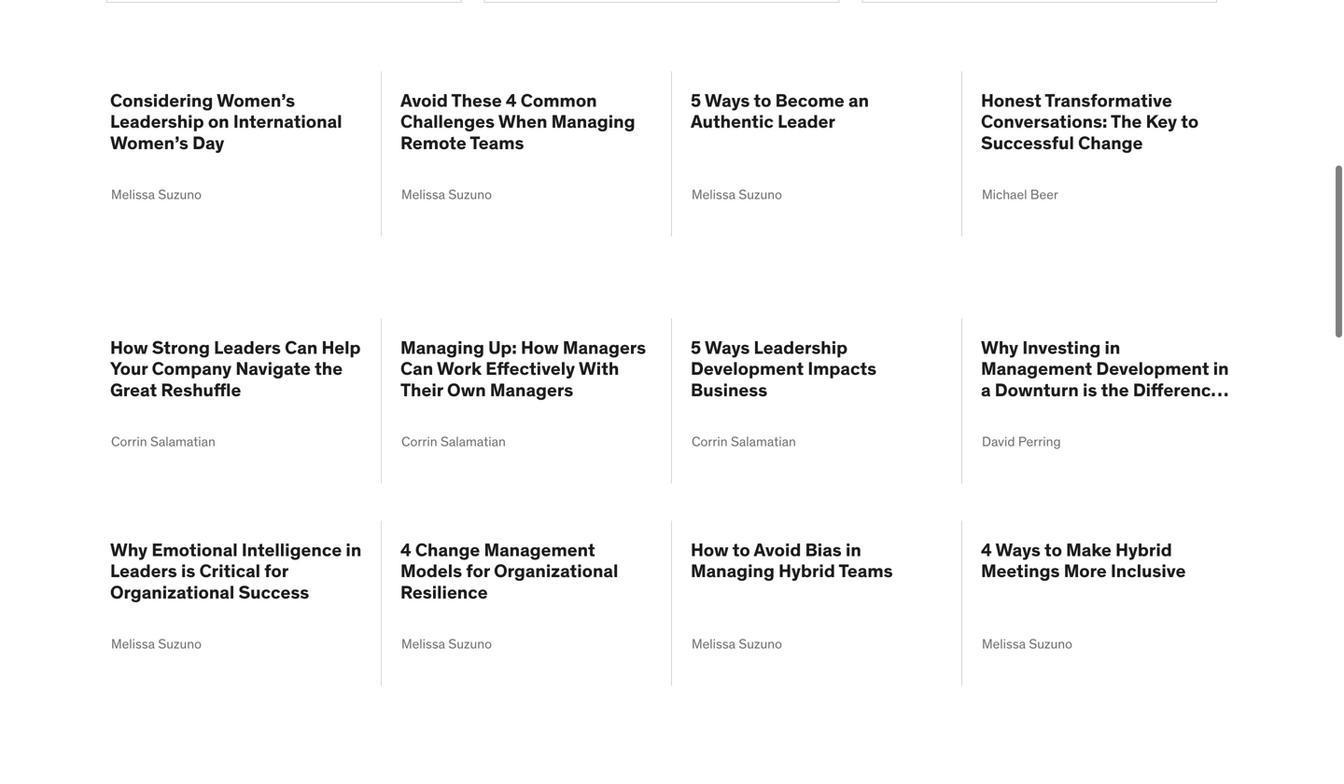 Task type: describe. For each thing, give the bounding box(es) containing it.
to inside 5 ways to become an authentic leader
[[754, 89, 771, 111]]

david
[[982, 433, 1015, 450]]

intelligence
[[242, 539, 342, 561]]

5 ways to become an authentic leader link
[[691, 89, 943, 153]]

avoid inside how to avoid bias in managing hybrid teams
[[754, 539, 801, 561]]

4 inside avoid these 4 common challenges when managing remote teams
[[506, 89, 517, 111]]

4 for 4 ways to make hybrid meetings more inclusive
[[981, 539, 992, 561]]

how inside managing up: how managers can work effectively with their own managers
[[521, 336, 559, 359]]

melissa suzuno for how to avoid bias in managing hybrid teams
[[692, 636, 782, 653]]

transformative
[[1045, 89, 1172, 111]]

is inside why investing in management development in a downturn is the difference between success and failure
[[1083, 379, 1097, 401]]

how for how to avoid bias in managing hybrid teams
[[691, 539, 729, 561]]

difference
[[1133, 379, 1221, 401]]

help
[[322, 336, 361, 359]]

with
[[579, 358, 619, 380]]

melissa suzuno for why emotional intelligence in leaders is critical for organizational success
[[111, 636, 202, 653]]

inclusive
[[1111, 560, 1186, 583]]

why for why emotional intelligence in leaders is critical for organizational success
[[110, 539, 148, 561]]

a
[[981, 379, 991, 401]]

managing up: how managers can work effectively with their own managers
[[400, 336, 646, 401]]

avoid these 4 common challenges when managing remote teams link
[[400, 89, 652, 154]]

challenges
[[400, 110, 495, 133]]

key
[[1146, 110, 1177, 133]]

international
[[233, 110, 342, 133]]

melissa for 4 ways to make hybrid meetings more inclusive
[[982, 636, 1026, 653]]

why investing in management development in a downturn is the difference between success and failure
[[981, 336, 1229, 423]]

business
[[691, 379, 767, 401]]

change inside 4 change management models for organizational resilience
[[415, 539, 480, 561]]

salamatian for reshuffle
[[150, 433, 215, 450]]

4 change management models for organizational resilience link
[[400, 539, 652, 604]]

corrin salamatian for great
[[111, 433, 215, 450]]

for inside 4 change management models for organizational resilience
[[466, 560, 490, 583]]

successful
[[981, 132, 1074, 154]]

in right investing
[[1105, 336, 1120, 359]]

bias
[[805, 539, 842, 561]]

how strong leaders can help your company navigate the great reshuffle
[[110, 336, 361, 401]]

is inside why emotional intelligence in leaders is critical for organizational success
[[181, 560, 195, 583]]

3 corrin from the left
[[692, 433, 728, 450]]

meetings
[[981, 560, 1060, 583]]

remote
[[400, 132, 466, 154]]

success inside why emotional intelligence in leaders is critical for organizational success
[[238, 582, 309, 604]]

success inside why investing in management development in a downturn is the difference between success and failure
[[1060, 400, 1131, 423]]

effectively
[[486, 358, 575, 380]]

3 corrin salamatian from the left
[[692, 433, 796, 450]]

considering women's leadership on international women's day link
[[110, 89, 362, 154]]

perring
[[1018, 433, 1061, 450]]

resilience
[[400, 582, 488, 604]]

conversations:
[[981, 110, 1107, 133]]

salamatian for managers
[[441, 433, 506, 450]]

considering
[[110, 89, 213, 111]]

leadership for development
[[754, 336, 848, 359]]

1 vertical spatial women's
[[110, 132, 188, 154]]

how for how strong leaders can help your company navigate the great reshuffle
[[110, 336, 148, 359]]

avoid these 4 common challenges when managing remote teams
[[400, 89, 635, 154]]

suzuno for authentic
[[739, 186, 782, 203]]

can inside managing up: how managers can work effectively with their own managers
[[400, 358, 433, 380]]

michael
[[982, 186, 1027, 203]]

ways for 5 ways to become an authentic leader
[[705, 89, 750, 111]]

why for why investing in management development in a downturn is the difference between success and failure
[[981, 336, 1018, 359]]

your
[[110, 358, 148, 380]]

david perring
[[982, 433, 1061, 450]]

beer
[[1030, 186, 1058, 203]]

organizational inside 4 change management models for organizational resilience
[[494, 560, 618, 583]]

1 vertical spatial managers
[[490, 379, 573, 401]]

investing
[[1022, 336, 1101, 359]]

in inside how to avoid bias in managing hybrid teams
[[846, 539, 861, 561]]

corrin for own
[[401, 433, 437, 450]]

development inside 5 ways leadership development impacts business
[[691, 358, 804, 380]]

how to avoid bias in managing hybrid teams
[[691, 539, 897, 583]]

4 ways to make hybrid meetings more inclusive
[[981, 539, 1190, 583]]

day
[[192, 132, 224, 154]]

melissa for 5 ways to become an authentic leader
[[692, 186, 736, 203]]

5 ways to become an authentic leader
[[691, 89, 869, 133]]

more
[[1064, 560, 1107, 583]]

change inside the "honest transformative conversations: the key to successful change"
[[1078, 132, 1143, 154]]

4 for 4 change management models for organizational resilience
[[400, 539, 411, 561]]

own
[[447, 379, 486, 401]]

to inside how to avoid bias in managing hybrid teams
[[733, 539, 750, 561]]

honest transformative conversations: the key to successful change link
[[981, 89, 1234, 154]]

to inside 4 ways to make hybrid meetings more inclusive
[[1045, 539, 1062, 561]]

the
[[1111, 110, 1142, 133]]

failure
[[1170, 400, 1228, 423]]

avoid inside avoid these 4 common challenges when managing remote teams
[[400, 89, 448, 111]]

suzuno for meetings
[[1029, 636, 1072, 653]]

organizational inside why emotional intelligence in leaders is critical for organizational success
[[110, 582, 235, 604]]

melissa for how to avoid bias in managing hybrid teams
[[692, 636, 736, 653]]

honest
[[981, 89, 1041, 111]]

melissa suzuno for 5 ways to become an authentic leader
[[692, 186, 782, 203]]

on
[[208, 110, 229, 133]]

company
[[152, 358, 232, 380]]

make
[[1066, 539, 1112, 561]]

authentic
[[691, 110, 774, 133]]

between
[[981, 400, 1056, 423]]

considering women's leadership on international women's day
[[110, 89, 342, 154]]

4 change management models for organizational resilience
[[400, 539, 618, 604]]



Task type: locate. For each thing, give the bounding box(es) containing it.
in right bias
[[846, 539, 861, 561]]

0 horizontal spatial avoid
[[400, 89, 448, 111]]

1 horizontal spatial for
[[466, 560, 490, 583]]

melissa suzuno for considering women's leadership on international women's day
[[111, 186, 202, 203]]

is down investing
[[1083, 379, 1097, 401]]

1 horizontal spatial avoid
[[754, 539, 801, 561]]

teams inside how to avoid bias in managing hybrid teams
[[839, 560, 893, 583]]

managing up their
[[400, 336, 484, 359]]

how strong leaders can help your company navigate the great reshuffle link
[[110, 336, 362, 401]]

why emotional intelligence in leaders is critical for organizational success
[[110, 539, 361, 604]]

1 vertical spatial leadership
[[754, 336, 848, 359]]

0 horizontal spatial the
[[315, 358, 343, 380]]

models
[[400, 560, 462, 583]]

0 vertical spatial avoid
[[400, 89, 448, 111]]

ways left more
[[996, 539, 1041, 561]]

4 inside 4 ways to make hybrid meetings more inclusive
[[981, 539, 992, 561]]

melissa suzuno
[[111, 186, 202, 203], [401, 186, 492, 203], [692, 186, 782, 203], [111, 636, 202, 653], [401, 636, 492, 653], [692, 636, 782, 653], [982, 636, 1072, 653]]

development inside why investing in management development in a downturn is the difference between success and failure
[[1096, 358, 1209, 380]]

0 vertical spatial management
[[981, 358, 1092, 380]]

melissa
[[111, 186, 155, 203], [401, 186, 445, 203], [692, 186, 736, 203], [111, 636, 155, 653], [401, 636, 445, 653], [692, 636, 736, 653], [982, 636, 1026, 653]]

salamatian down 'business'
[[731, 433, 796, 450]]

suzuno for organizational
[[448, 636, 492, 653]]

2 horizontal spatial managing
[[691, 560, 775, 583]]

their
[[400, 379, 443, 401]]

1 horizontal spatial how
[[521, 336, 559, 359]]

leadership inside 5 ways leadership development impacts business
[[754, 336, 848, 359]]

4 inside 4 change management models for organizational resilience
[[400, 539, 411, 561]]

for
[[264, 560, 288, 583], [466, 560, 490, 583]]

honest transformative conversations: the key to successful change
[[981, 89, 1199, 154]]

suzuno down remote
[[448, 186, 492, 203]]

1 horizontal spatial the
[[1101, 379, 1129, 401]]

0 horizontal spatial is
[[181, 560, 195, 583]]

1 vertical spatial success
[[238, 582, 309, 604]]

suzuno down how to avoid bias in managing hybrid teams
[[739, 636, 782, 653]]

5 ways leadership development impacts business
[[691, 336, 877, 401]]

leaders
[[214, 336, 281, 359], [110, 560, 177, 583]]

0 horizontal spatial salamatian
[[150, 433, 215, 450]]

2 for from the left
[[466, 560, 490, 583]]

the
[[315, 358, 343, 380], [1101, 379, 1129, 401]]

women's up day
[[217, 89, 295, 111]]

change down transformative
[[1078, 132, 1143, 154]]

to
[[754, 89, 771, 111], [1181, 110, 1199, 133], [733, 539, 750, 561], [1045, 539, 1062, 561]]

corrin salamatian down own
[[401, 433, 506, 450]]

suzuno
[[158, 186, 202, 203], [448, 186, 492, 203], [739, 186, 782, 203], [158, 636, 202, 653], [448, 636, 492, 653], [739, 636, 782, 653], [1029, 636, 1072, 653]]

reshuffle
[[161, 379, 241, 401]]

2 vertical spatial ways
[[996, 539, 1041, 561]]

5 ways leadership development impacts business link
[[691, 336, 943, 401]]

1 horizontal spatial managing
[[551, 110, 635, 133]]

4
[[506, 89, 517, 111], [400, 539, 411, 561], [981, 539, 992, 561]]

1 horizontal spatial 4
[[506, 89, 517, 111]]

1 vertical spatial change
[[415, 539, 480, 561]]

1 development from the left
[[691, 358, 804, 380]]

1 horizontal spatial women's
[[217, 89, 295, 111]]

2 5 from the top
[[691, 336, 701, 359]]

melissa for avoid these 4 common challenges when managing remote teams
[[401, 186, 445, 203]]

the inside how strong leaders can help your company navigate the great reshuffle
[[315, 358, 343, 380]]

0 horizontal spatial how
[[110, 336, 148, 359]]

up:
[[488, 336, 517, 359]]

suzuno down resilience on the left bottom of the page
[[448, 636, 492, 653]]

managing inside how to avoid bias in managing hybrid teams
[[691, 560, 775, 583]]

0 vertical spatial managing
[[551, 110, 635, 133]]

0 horizontal spatial corrin salamatian
[[111, 433, 215, 450]]

0 vertical spatial why
[[981, 336, 1018, 359]]

can left work
[[400, 358, 433, 380]]

leaders inside why emotional intelligence in leaders is critical for organizational success
[[110, 560, 177, 583]]

corrin down great
[[111, 433, 147, 450]]

strong
[[152, 336, 210, 359]]

1 corrin salamatian from the left
[[111, 433, 215, 450]]

corrin salamatian for own
[[401, 433, 506, 450]]

ways inside 5 ways leadership development impacts business
[[705, 336, 750, 359]]

1 horizontal spatial why
[[981, 336, 1018, 359]]

1 horizontal spatial corrin
[[401, 433, 437, 450]]

1 corrin from the left
[[111, 433, 147, 450]]

2 horizontal spatial 4
[[981, 539, 992, 561]]

1 vertical spatial management
[[484, 539, 595, 561]]

suzuno down the authentic
[[739, 186, 782, 203]]

suzuno down day
[[158, 186, 202, 203]]

leader
[[778, 110, 835, 133]]

in
[[1105, 336, 1120, 359], [1213, 358, 1229, 380], [346, 539, 361, 561], [846, 539, 861, 561]]

2 development from the left
[[1096, 358, 1209, 380]]

ways for 4 ways to make hybrid meetings more inclusive
[[996, 539, 1041, 561]]

0 vertical spatial managers
[[563, 336, 646, 359]]

1 horizontal spatial salamatian
[[441, 433, 506, 450]]

1 vertical spatial why
[[110, 539, 148, 561]]

can left help
[[285, 336, 318, 359]]

hybrid
[[1116, 539, 1172, 561], [779, 560, 835, 583]]

melissa for why emotional intelligence in leaders is critical for organizational success
[[111, 636, 155, 653]]

5 inside 5 ways to become an authentic leader
[[691, 89, 701, 111]]

1 salamatian from the left
[[150, 433, 215, 450]]

for inside why emotional intelligence in leaders is critical for organizational success
[[264, 560, 288, 583]]

1 horizontal spatial leadership
[[754, 336, 848, 359]]

ways for 5 ways leadership development impacts business
[[705, 336, 750, 359]]

1 horizontal spatial hybrid
[[1116, 539, 1172, 561]]

0 vertical spatial success
[[1060, 400, 1131, 423]]

great
[[110, 379, 157, 401]]

an
[[849, 89, 869, 111]]

for right models
[[466, 560, 490, 583]]

managers
[[563, 336, 646, 359], [490, 379, 573, 401]]

managing
[[551, 110, 635, 133], [400, 336, 484, 359], [691, 560, 775, 583]]

1 vertical spatial leaders
[[110, 560, 177, 583]]

0 horizontal spatial for
[[264, 560, 288, 583]]

to inside the "honest transformative conversations: the key to successful change"
[[1181, 110, 1199, 133]]

management inside 4 change management models for organizational resilience
[[484, 539, 595, 561]]

to left make
[[1045, 539, 1062, 561]]

managing up: how managers can work effectively with their own managers link
[[400, 336, 652, 401]]

melissa for 4 change management models for organizational resilience
[[401, 636, 445, 653]]

0 vertical spatial teams
[[470, 132, 524, 154]]

5 for 5 ways to become an authentic leader
[[691, 89, 701, 111]]

why left emotional
[[110, 539, 148, 561]]

hybrid inside how to avoid bias in managing hybrid teams
[[779, 560, 835, 583]]

why inside why investing in management development in a downturn is the difference between success and failure
[[981, 336, 1018, 359]]

leadership left on
[[110, 110, 204, 133]]

0 horizontal spatial leaders
[[110, 560, 177, 583]]

1 horizontal spatial can
[[400, 358, 433, 380]]

success
[[1060, 400, 1131, 423], [238, 582, 309, 604]]

why up a
[[981, 336, 1018, 359]]

managing inside avoid these 4 common challenges when managing remote teams
[[551, 110, 635, 133]]

how to avoid bias in managing hybrid teams link
[[691, 539, 943, 603]]

emotional
[[152, 539, 238, 561]]

0 horizontal spatial management
[[484, 539, 595, 561]]

the right navigate on the left of page
[[315, 358, 343, 380]]

why emotional intelligence in leaders is critical for organizational success link
[[110, 539, 362, 604]]

is
[[1083, 379, 1097, 401], [181, 560, 195, 583]]

to right key
[[1181, 110, 1199, 133]]

0 horizontal spatial success
[[238, 582, 309, 604]]

suzuno down meetings on the right bottom of the page
[[1029, 636, 1072, 653]]

how
[[110, 336, 148, 359], [521, 336, 559, 359], [691, 539, 729, 561]]

1 vertical spatial teams
[[839, 560, 893, 583]]

managing inside managing up: how managers can work effectively with their own managers
[[400, 336, 484, 359]]

0 horizontal spatial organizational
[[110, 582, 235, 604]]

2 horizontal spatial how
[[691, 539, 729, 561]]

in right intelligence
[[346, 539, 361, 561]]

0 horizontal spatial change
[[415, 539, 480, 561]]

0 horizontal spatial why
[[110, 539, 148, 561]]

0 vertical spatial 5
[[691, 89, 701, 111]]

development
[[691, 358, 804, 380], [1096, 358, 1209, 380]]

when
[[498, 110, 547, 133]]

1 horizontal spatial success
[[1060, 400, 1131, 423]]

0 vertical spatial change
[[1078, 132, 1143, 154]]

work
[[437, 358, 482, 380]]

can inside how strong leaders can help your company navigate the great reshuffle
[[285, 336, 318, 359]]

and
[[1135, 400, 1166, 423]]

salamatian
[[150, 433, 215, 450], [441, 433, 506, 450], [731, 433, 796, 450]]

corrin for great
[[111, 433, 147, 450]]

0 vertical spatial is
[[1083, 379, 1097, 401]]

management
[[981, 358, 1092, 380], [484, 539, 595, 561]]

1 for from the left
[[264, 560, 288, 583]]

2 salamatian from the left
[[441, 433, 506, 450]]

1 vertical spatial managing
[[400, 336, 484, 359]]

2 horizontal spatial salamatian
[[731, 433, 796, 450]]

downturn
[[995, 379, 1079, 401]]

leaders left the critical
[[110, 560, 177, 583]]

avoid
[[400, 89, 448, 111], [754, 539, 801, 561]]

3 salamatian from the left
[[731, 433, 796, 450]]

0 horizontal spatial teams
[[470, 132, 524, 154]]

success down intelligence
[[238, 582, 309, 604]]

teams inside avoid these 4 common challenges when managing remote teams
[[470, 132, 524, 154]]

5 for 5 ways leadership development impacts business
[[691, 336, 701, 359]]

melissa suzuno for 4 ways to make hybrid meetings more inclusive
[[982, 636, 1072, 653]]

1 horizontal spatial is
[[1083, 379, 1097, 401]]

suzuno for managing
[[739, 636, 782, 653]]

0 horizontal spatial women's
[[110, 132, 188, 154]]

0 horizontal spatial corrin
[[111, 433, 147, 450]]

1 horizontal spatial organizational
[[494, 560, 618, 583]]

0 horizontal spatial 4
[[400, 539, 411, 561]]

0 horizontal spatial development
[[691, 358, 804, 380]]

2 horizontal spatial corrin
[[692, 433, 728, 450]]

why investing in management development in a downturn is the difference between success and failure link
[[981, 336, 1234, 423]]

change
[[1078, 132, 1143, 154], [415, 539, 480, 561]]

1 vertical spatial ways
[[705, 336, 750, 359]]

leadership
[[110, 110, 204, 133], [754, 336, 848, 359]]

avoid up remote
[[400, 89, 448, 111]]

melissa suzuno for 4 change management models for organizational resilience
[[401, 636, 492, 653]]

suzuno for when
[[448, 186, 492, 203]]

1 horizontal spatial leaders
[[214, 336, 281, 359]]

ways inside 4 ways to make hybrid meetings more inclusive
[[996, 539, 1041, 561]]

2 corrin salamatian from the left
[[401, 433, 506, 450]]

common
[[521, 89, 597, 111]]

corrin down their
[[401, 433, 437, 450]]

1 horizontal spatial management
[[981, 358, 1092, 380]]

how inside how to avoid bias in managing hybrid teams
[[691, 539, 729, 561]]

these
[[451, 89, 502, 111]]

corrin salamatian
[[111, 433, 215, 450], [401, 433, 506, 450], [692, 433, 796, 450]]

2 vertical spatial managing
[[691, 560, 775, 583]]

2 horizontal spatial corrin salamatian
[[692, 433, 796, 450]]

0 horizontal spatial managing
[[400, 336, 484, 359]]

leadership inside considering women's leadership on international women's day
[[110, 110, 204, 133]]

can
[[285, 336, 318, 359], [400, 358, 433, 380]]

leadership for on
[[110, 110, 204, 133]]

corrin
[[111, 433, 147, 450], [401, 433, 437, 450], [692, 433, 728, 450]]

in up "failure"
[[1213, 358, 1229, 380]]

leaders up reshuffle
[[214, 336, 281, 359]]

ways up 'business'
[[705, 336, 750, 359]]

managing left bias
[[691, 560, 775, 583]]

critical
[[199, 560, 260, 583]]

1 horizontal spatial change
[[1078, 132, 1143, 154]]

to left bias
[[733, 539, 750, 561]]

5 inside 5 ways leadership development impacts business
[[691, 336, 701, 359]]

leaders inside how strong leaders can help your company navigate the great reshuffle
[[214, 336, 281, 359]]

avoid left bias
[[754, 539, 801, 561]]

1 5 from the top
[[691, 89, 701, 111]]

salamatian down own
[[441, 433, 506, 450]]

impacts
[[808, 358, 877, 380]]

navigate
[[236, 358, 311, 380]]

ways
[[705, 89, 750, 111], [705, 336, 750, 359], [996, 539, 1041, 561]]

1 horizontal spatial development
[[1096, 358, 1209, 380]]

0 vertical spatial leaders
[[214, 336, 281, 359]]

the left and
[[1101, 379, 1129, 401]]

hybrid inside 4 ways to make hybrid meetings more inclusive
[[1116, 539, 1172, 561]]

1 vertical spatial is
[[181, 560, 195, 583]]

women's down considering on the left of the page
[[110, 132, 188, 154]]

in inside why emotional intelligence in leaders is critical for organizational success
[[346, 539, 361, 561]]

women's
[[217, 89, 295, 111], [110, 132, 188, 154]]

leadership up 'business'
[[754, 336, 848, 359]]

corrin down 'business'
[[692, 433, 728, 450]]

managing right when
[[551, 110, 635, 133]]

how inside how strong leaders can help your company navigate the great reshuffle
[[110, 336, 148, 359]]

1 vertical spatial avoid
[[754, 539, 801, 561]]

0 vertical spatial ways
[[705, 89, 750, 111]]

become
[[775, 89, 845, 111]]

ways inside 5 ways to become an authentic leader
[[705, 89, 750, 111]]

1 horizontal spatial corrin salamatian
[[401, 433, 506, 450]]

organizational
[[494, 560, 618, 583], [110, 582, 235, 604]]

for right the critical
[[264, 560, 288, 583]]

melissa for considering women's leadership on international women's day
[[111, 186, 155, 203]]

0 vertical spatial women's
[[217, 89, 295, 111]]

change up resilience on the left bottom of the page
[[415, 539, 480, 561]]

suzuno for is
[[158, 636, 202, 653]]

suzuno for women's
[[158, 186, 202, 203]]

ways left leader
[[705, 89, 750, 111]]

teams
[[470, 132, 524, 154], [839, 560, 893, 583]]

melissa suzuno for avoid these 4 common challenges when managing remote teams
[[401, 186, 492, 203]]

success left and
[[1060, 400, 1131, 423]]

is left the critical
[[181, 560, 195, 583]]

corrin salamatian down 'business'
[[692, 433, 796, 450]]

corrin salamatian down great
[[111, 433, 215, 450]]

1 horizontal spatial teams
[[839, 560, 893, 583]]

2 corrin from the left
[[401, 433, 437, 450]]

michael beer
[[982, 186, 1058, 203]]

management inside why investing in management development in a downturn is the difference between success and failure
[[981, 358, 1092, 380]]

suzuno down the critical
[[158, 636, 202, 653]]

0 vertical spatial leadership
[[110, 110, 204, 133]]

0 horizontal spatial hybrid
[[779, 560, 835, 583]]

0 horizontal spatial leadership
[[110, 110, 204, 133]]

salamatian down reshuffle
[[150, 433, 215, 450]]

1 vertical spatial 5
[[691, 336, 701, 359]]

to left become
[[754, 89, 771, 111]]

0 horizontal spatial can
[[285, 336, 318, 359]]

why inside why emotional intelligence in leaders is critical for organizational success
[[110, 539, 148, 561]]

the inside why investing in management development in a downturn is the difference between success and failure
[[1101, 379, 1129, 401]]

4 ways to make hybrid meetings more inclusive link
[[981, 539, 1234, 603]]



Task type: vqa. For each thing, say whether or not it's contained in the screenshot.
"of" in the Patricia Gallagher Head of Content Marketing, Udemy Business
no



